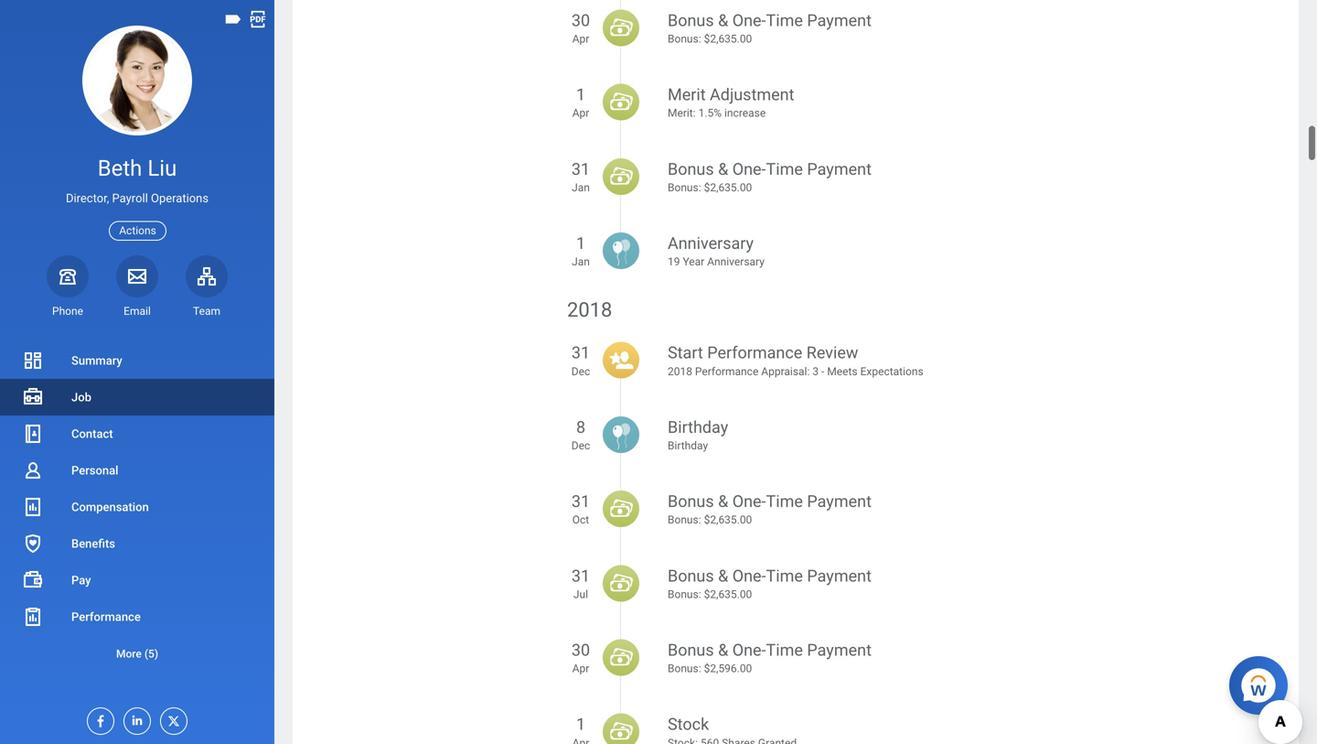 Task type: locate. For each thing, give the bounding box(es) containing it.
30 apr
[[572, 11, 590, 45], [572, 641, 590, 675]]

apr
[[573, 33, 590, 45], [573, 107, 590, 120], [573, 662, 590, 675]]

payment
[[808, 11, 872, 30], [808, 160, 872, 179], [808, 492, 872, 511], [808, 566, 872, 586], [808, 641, 872, 660]]

1 vertical spatial 30 apr
[[572, 641, 590, 675]]

$2,635.00 up $2,596.00
[[704, 588, 753, 601]]

$2,635.00 for 31 jan
[[704, 181, 753, 194]]

dec inside 2018 menu item
[[572, 365, 591, 378]]

merit adjustment merit: 1.5% increase
[[668, 85, 795, 120]]

31 inside 31 dec
[[572, 343, 590, 363]]

phone
[[52, 305, 83, 317]]

2 apr from the top
[[573, 107, 590, 120]]

job image
[[22, 386, 44, 408]]

31 for 31 dec
[[572, 343, 590, 363]]

2 1 from the top
[[577, 234, 586, 253]]

30
[[572, 11, 590, 30], [572, 641, 590, 660]]

more
[[116, 648, 142, 660]]

2 birthday from the top
[[668, 439, 709, 452]]

actions
[[119, 224, 156, 237]]

1 bonus from the top
[[668, 11, 714, 30]]

30 up 1 apr
[[572, 11, 590, 30]]

bonus inside bonus & one-time payment bonus: $2,596.00
[[668, 641, 714, 660]]

1
[[577, 85, 586, 104], [577, 234, 586, 253], [577, 715, 586, 734]]

email beth liu element
[[116, 304, 158, 318]]

apr for merit adjustment merit: 1.5% increase
[[573, 107, 590, 120]]

start performance review 2018 performance appraisal: 3 - meets expectations
[[668, 343, 924, 378]]

2018
[[567, 298, 613, 322], [668, 365, 693, 378]]

payroll
[[112, 191, 148, 205]]

2 & from the top
[[719, 160, 729, 179]]

navigation pane region
[[0, 0, 275, 744]]

email
[[124, 305, 151, 317]]

email button
[[116, 255, 158, 318]]

30 apr up 1 apr
[[572, 11, 590, 45]]

2 vertical spatial performance
[[71, 610, 141, 624]]

1 bonus & one-time payment bonus: $2,635.00 from the top
[[668, 11, 872, 45]]

3 bonus & one-time payment bonus: $2,635.00 from the top
[[668, 492, 872, 526]]

1 vertical spatial 30
[[572, 641, 590, 660]]

1 30 from the top
[[572, 11, 590, 30]]

3 & from the top
[[719, 492, 729, 511]]

1 30 apr from the top
[[572, 11, 590, 45]]

5 bonus from the top
[[668, 641, 714, 660]]

2 $2,635.00 from the top
[[704, 181, 753, 194]]

$2,635.00
[[704, 33, 753, 45], [704, 181, 753, 194], [704, 514, 753, 526], [704, 588, 753, 601]]

apr up 1 apr
[[573, 33, 590, 45]]

30 for bonus & one-time payment bonus: $2,596.00
[[572, 641, 590, 660]]

0 vertical spatial jan
[[572, 181, 590, 194]]

0 vertical spatial apr
[[573, 33, 590, 45]]

5 & from the top
[[719, 641, 729, 660]]

jan
[[572, 181, 590, 194], [572, 255, 590, 268]]

bonus:
[[668, 33, 702, 45], [668, 181, 702, 194], [668, 514, 702, 526], [668, 588, 702, 601], [668, 662, 702, 675]]

5 bonus: from the top
[[668, 662, 702, 675]]

1 vertical spatial 1
[[577, 234, 586, 253]]

1 jan from the top
[[572, 181, 590, 194]]

benefits image
[[22, 533, 44, 555]]

more (5) button
[[0, 643, 275, 665]]

4 $2,635.00 from the top
[[704, 588, 753, 601]]

anniversary
[[668, 234, 754, 253], [708, 255, 765, 268]]

$2,635.00 up 'adjustment'
[[704, 33, 753, 45]]

anniversary right year
[[708, 255, 765, 268]]

jan inside 31 jan
[[572, 181, 590, 194]]

benefits link
[[0, 525, 275, 562]]

2018 down start
[[668, 365, 693, 378]]

5 time from the top
[[767, 641, 804, 660]]

3 bonus from the top
[[668, 492, 714, 511]]

2 jan from the top
[[572, 255, 590, 268]]

2018 inside start performance review 2018 performance appraisal: 3 - meets expectations
[[668, 365, 693, 378]]

30 apr down jul
[[572, 641, 590, 675]]

4 31 from the top
[[572, 566, 590, 586]]

31 up 8
[[572, 343, 590, 363]]

time inside bonus & one-time payment bonus: $2,596.00
[[767, 641, 804, 660]]

1 vertical spatial jan
[[572, 255, 590, 268]]

19
[[668, 255, 680, 268]]

2 vertical spatial apr
[[573, 662, 590, 675]]

5 one- from the top
[[733, 641, 767, 660]]

3 $2,635.00 from the top
[[704, 514, 753, 526]]

personal
[[71, 464, 118, 477]]

dec
[[572, 365, 591, 378], [572, 439, 591, 452]]

apr for bonus & one-time payment bonus: $2,635.00
[[573, 33, 590, 45]]

apr down jul
[[573, 662, 590, 675]]

apr up 31 jan
[[573, 107, 590, 120]]

bonus
[[668, 11, 714, 30], [668, 160, 714, 179], [668, 492, 714, 511], [668, 566, 714, 586], [668, 641, 714, 660]]

31 down 1 apr
[[572, 160, 590, 179]]

expectations
[[861, 365, 924, 378]]

bonus & one-time payment bonus: $2,635.00 for 31 jan
[[668, 160, 872, 194]]

5 payment from the top
[[808, 641, 872, 660]]

$2,635.00 for 31 oct
[[704, 514, 753, 526]]

1 apr from the top
[[573, 33, 590, 45]]

1 inside 1 apr
[[577, 85, 586, 104]]

31 up jul
[[572, 566, 590, 586]]

2 vertical spatial 1
[[577, 715, 586, 734]]

3 payment from the top
[[808, 492, 872, 511]]

8 dec
[[572, 418, 591, 452]]

31 up oct
[[572, 492, 590, 511]]

merit
[[668, 85, 706, 104]]

31
[[572, 160, 590, 179], [572, 343, 590, 363], [572, 492, 590, 511], [572, 566, 590, 586]]

performance up more
[[71, 610, 141, 624]]

director,
[[66, 191, 109, 205]]

&
[[719, 11, 729, 30], [719, 160, 729, 179], [719, 492, 729, 511], [719, 566, 729, 586], [719, 641, 729, 660]]

dec down 8
[[572, 439, 591, 452]]

1 31 from the top
[[572, 160, 590, 179]]

30 for bonus & one-time payment bonus: $2,635.00
[[572, 11, 590, 30]]

1 bonus: from the top
[[668, 33, 702, 45]]

list
[[0, 342, 275, 672]]

0 vertical spatial performance
[[708, 343, 803, 363]]

performance inside navigation pane region
[[71, 610, 141, 624]]

review
[[807, 343, 859, 363]]

2 dec from the top
[[572, 439, 591, 452]]

apr for bonus & one-time payment bonus: $2,596.00
[[573, 662, 590, 675]]

bonus & one-time payment bonus: $2,635.00
[[668, 11, 872, 45], [668, 160, 872, 194], [668, 492, 872, 526], [668, 566, 872, 601]]

summary image
[[22, 350, 44, 372]]

1 horizontal spatial 2018
[[668, 365, 693, 378]]

benefits
[[71, 537, 115, 551]]

jan down 31 jan
[[572, 255, 590, 268]]

$2,635.00 up anniversary 19 year anniversary
[[704, 181, 753, 194]]

0 horizontal spatial 2018
[[567, 298, 613, 322]]

1 vertical spatial apr
[[573, 107, 590, 120]]

1 vertical spatial performance
[[695, 365, 759, 378]]

pay
[[71, 573, 91, 587]]

phone image
[[55, 265, 81, 287]]

2 bonus from the top
[[668, 160, 714, 179]]

actions button
[[109, 221, 166, 240]]

3 1 from the top
[[577, 715, 586, 734]]

1 vertical spatial birthday
[[668, 439, 709, 452]]

3 bonus: from the top
[[668, 514, 702, 526]]

0 vertical spatial 30 apr
[[572, 11, 590, 45]]

1 payment from the top
[[808, 11, 872, 30]]

1 inside 1 jan
[[577, 234, 586, 253]]

linkedin image
[[124, 708, 145, 728]]

performance up appraisal:
[[708, 343, 803, 363]]

0 vertical spatial 30
[[572, 11, 590, 30]]

0 vertical spatial birthday
[[668, 418, 729, 437]]

1 for 1 apr
[[577, 85, 586, 104]]

1 & from the top
[[719, 11, 729, 30]]

performance link
[[0, 599, 275, 635]]

2 bonus & one-time payment bonus: $2,635.00 from the top
[[668, 160, 872, 194]]

dec up 8
[[572, 365, 591, 378]]

2 one- from the top
[[733, 160, 767, 179]]

3 apr from the top
[[573, 662, 590, 675]]

liu
[[148, 155, 177, 181]]

& inside bonus & one-time payment bonus: $2,596.00
[[719, 641, 729, 660]]

3
[[813, 365, 819, 378]]

one- inside bonus & one-time payment bonus: $2,596.00
[[733, 641, 767, 660]]

contact link
[[0, 416, 275, 452]]

mail image
[[126, 265, 148, 287]]

(5)
[[144, 648, 158, 660]]

compensation
[[71, 500, 149, 514]]

operations
[[151, 191, 209, 205]]

birthday
[[668, 418, 729, 437], [668, 439, 709, 452]]

jan up 1 jan at the top left
[[572, 181, 590, 194]]

$2,635.00 for 30 apr
[[704, 33, 753, 45]]

2 31 from the top
[[572, 343, 590, 363]]

more (5) button
[[0, 635, 275, 672]]

pay image
[[22, 569, 44, 591]]

one-
[[733, 11, 767, 30], [733, 160, 767, 179], [733, 492, 767, 511], [733, 566, 767, 586], [733, 641, 767, 660]]

anniversary up year
[[668, 234, 754, 253]]

3 31 from the top
[[572, 492, 590, 511]]

0 vertical spatial 1
[[577, 85, 586, 104]]

director, payroll operations
[[66, 191, 209, 205]]

merit:
[[668, 107, 696, 120]]

1 $2,635.00 from the top
[[704, 33, 753, 45]]

1 vertical spatial 2018
[[668, 365, 693, 378]]

1 1 from the top
[[577, 85, 586, 104]]

0 vertical spatial dec
[[572, 365, 591, 378]]

beth liu
[[98, 155, 177, 181]]

2 30 apr from the top
[[572, 641, 590, 675]]

2018 up 31 dec
[[567, 298, 613, 322]]

$2,635.00 down the birthday birthday
[[704, 514, 753, 526]]

4 bonus & one-time payment bonus: $2,635.00 from the top
[[668, 566, 872, 601]]

1 dec from the top
[[572, 365, 591, 378]]

30 down jul
[[572, 641, 590, 660]]

1 vertical spatial dec
[[572, 439, 591, 452]]

4 bonus: from the top
[[668, 588, 702, 601]]

performance
[[708, 343, 803, 363], [695, 365, 759, 378], [71, 610, 141, 624]]

time
[[767, 11, 804, 30], [767, 160, 804, 179], [767, 492, 804, 511], [767, 566, 804, 586], [767, 641, 804, 660]]

contact image
[[22, 423, 44, 445]]

performance down start
[[695, 365, 759, 378]]

2 30 from the top
[[572, 641, 590, 660]]



Task type: describe. For each thing, give the bounding box(es) containing it.
increase
[[725, 107, 766, 120]]

$2,596.00
[[704, 662, 753, 675]]

30 apr for bonus & one-time payment bonus: $2,635.00
[[572, 11, 590, 45]]

1 jan
[[572, 234, 590, 268]]

bonus & one-time payment bonus: $2,635.00 for 31 jul
[[668, 566, 872, 601]]

31 jul
[[572, 566, 590, 601]]

31 dec
[[572, 343, 591, 378]]

tag image
[[223, 9, 243, 29]]

performance image
[[22, 606, 44, 628]]

8
[[577, 418, 586, 437]]

meets
[[828, 365, 858, 378]]

2 payment from the top
[[808, 160, 872, 179]]

pay link
[[0, 562, 275, 599]]

payment inside bonus & one-time payment bonus: $2,596.00
[[808, 641, 872, 660]]

1 for 1
[[577, 715, 586, 734]]

31 oct
[[572, 492, 590, 526]]

-
[[822, 365, 825, 378]]

list containing summary
[[0, 342, 275, 672]]

bonus & one-time payment bonus: $2,635.00 for 30 apr
[[668, 11, 872, 45]]

oct
[[573, 514, 590, 526]]

31 jan
[[572, 160, 590, 194]]

1 one- from the top
[[733, 11, 767, 30]]

4 bonus from the top
[[668, 566, 714, 586]]

0 vertical spatial anniversary
[[668, 234, 754, 253]]

adjustment
[[710, 85, 795, 104]]

start
[[668, 343, 704, 363]]

3 time from the top
[[767, 492, 804, 511]]

0 vertical spatial 2018
[[567, 298, 613, 322]]

view printable version (pdf) image
[[248, 9, 268, 29]]

team link
[[186, 255, 228, 318]]

summary link
[[0, 342, 275, 379]]

year
[[683, 255, 705, 268]]

personal image
[[22, 459, 44, 481]]

1 time from the top
[[767, 11, 804, 30]]

facebook image
[[88, 708, 108, 729]]

1 apr
[[573, 85, 590, 120]]

more (5)
[[116, 648, 158, 660]]

appraisal:
[[762, 365, 810, 378]]

birthday inside the birthday birthday
[[668, 439, 709, 452]]

jul
[[574, 588, 589, 601]]

1.5%
[[699, 107, 722, 120]]

4 payment from the top
[[808, 566, 872, 586]]

$2,635.00 for 31 jul
[[704, 588, 753, 601]]

4 one- from the top
[[733, 566, 767, 586]]

phone beth liu element
[[47, 304, 89, 318]]

x image
[[161, 708, 181, 729]]

beth
[[98, 155, 142, 181]]

1 for 1 jan
[[577, 234, 586, 253]]

2 bonus: from the top
[[668, 181, 702, 194]]

birthday birthday
[[668, 418, 729, 452]]

job link
[[0, 379, 275, 416]]

jan for 31
[[572, 181, 590, 194]]

compensation image
[[22, 496, 44, 518]]

compensation link
[[0, 489, 275, 525]]

bonus & one-time payment bonus: $2,635.00 for 31 oct
[[668, 492, 872, 526]]

2018 menu item
[[567, 297, 1025, 416]]

bonus: inside bonus & one-time payment bonus: $2,596.00
[[668, 662, 702, 675]]

dec for 31
[[572, 365, 591, 378]]

31 for 31 jul
[[572, 566, 590, 586]]

team
[[193, 305, 221, 317]]

contact
[[71, 427, 113, 441]]

personal link
[[0, 452, 275, 489]]

view team image
[[196, 265, 218, 287]]

job
[[71, 390, 91, 404]]

summary
[[71, 354, 122, 367]]

4 time from the top
[[767, 566, 804, 586]]

jan for 1
[[572, 255, 590, 268]]

31 for 31 jan
[[572, 160, 590, 179]]

team beth liu element
[[186, 304, 228, 318]]

stock
[[668, 715, 709, 734]]

1 vertical spatial anniversary
[[708, 255, 765, 268]]

phone button
[[47, 255, 89, 318]]

4 & from the top
[[719, 566, 729, 586]]

anniversary 19 year anniversary
[[668, 234, 765, 268]]

3 one- from the top
[[733, 492, 767, 511]]

2 time from the top
[[767, 160, 804, 179]]

bonus & one-time payment bonus: $2,596.00
[[668, 641, 872, 675]]

1 birthday from the top
[[668, 418, 729, 437]]

30 apr for bonus & one-time payment bonus: $2,596.00
[[572, 641, 590, 675]]

dec for 8
[[572, 439, 591, 452]]

31 for 31 oct
[[572, 492, 590, 511]]



Task type: vqa. For each thing, say whether or not it's contained in the screenshot.
Batch Drop Enrollment
no



